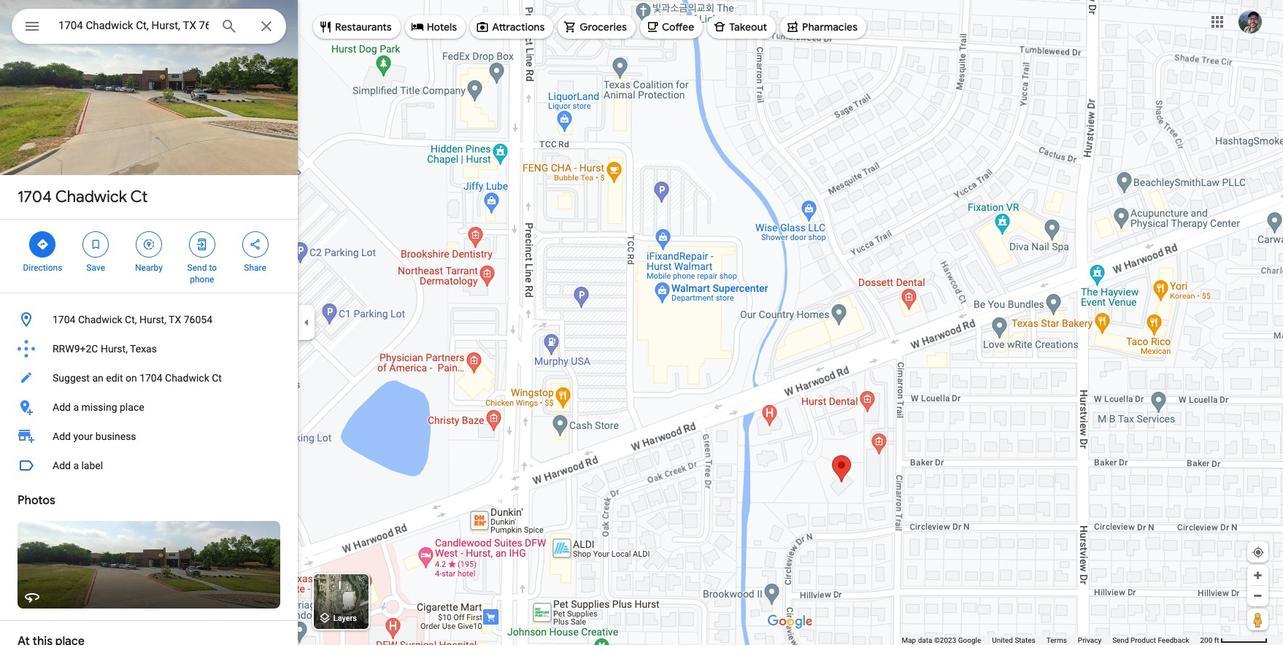 Task type: describe. For each thing, give the bounding box(es) containing it.
rrw9+2c hurst, texas button
[[0, 334, 298, 363]]

terms
[[1046, 636, 1067, 644]]

missing
[[81, 401, 117, 413]]

google maps element
[[0, 0, 1283, 645]]

on
[[125, 372, 137, 384]]

your
[[73, 431, 93, 442]]

send product feedback button
[[1112, 636, 1189, 645]]

to
[[209, 263, 217, 273]]

restaurants
[[335, 20, 392, 34]]

save
[[86, 263, 105, 273]]

show street view coverage image
[[1247, 609, 1268, 631]]

chadwick for ct,
[[78, 314, 122, 326]]

coffee button
[[640, 9, 703, 45]]

business
[[95, 431, 136, 442]]


[[36, 236, 49, 253]]

send to phone
[[187, 263, 217, 285]]

united
[[992, 636, 1013, 644]]

tx
[[169, 314, 181, 326]]

add for add a missing place
[[53, 401, 71, 413]]

nearby
[[135, 263, 163, 273]]

label
[[81, 460, 103, 471]]

product
[[1131, 636, 1156, 644]]

hotels
[[427, 20, 457, 34]]

1704 chadwick ct, hurst, tx 76054
[[53, 314, 212, 326]]


[[249, 236, 262, 253]]

send for send product feedback
[[1112, 636, 1129, 644]]

share
[[244, 263, 266, 273]]

 button
[[12, 9, 53, 47]]

add a label
[[53, 460, 103, 471]]

ct,
[[125, 314, 137, 326]]

attractions button
[[470, 9, 553, 45]]

footer inside google maps "element"
[[902, 636, 1200, 645]]

united states button
[[992, 636, 1035, 645]]

1 horizontal spatial hurst,
[[139, 314, 166, 326]]

200
[[1200, 636, 1212, 644]]

chadwick for ct
[[55, 187, 127, 207]]

rrw9+2c
[[53, 343, 98, 355]]

photos
[[18, 493, 55, 508]]

rrw9+2c hurst, texas
[[53, 343, 157, 355]]

1704 chadwick ct, hurst, tx 76054 button
[[0, 305, 298, 334]]

actions for 1704 chadwick ct region
[[0, 220, 298, 293]]

takeout
[[729, 20, 767, 34]]

groceries button
[[558, 9, 636, 45]]


[[23, 16, 41, 36]]

add your business link
[[0, 422, 298, 451]]

add your business
[[53, 431, 136, 442]]

76054
[[184, 314, 212, 326]]

0 horizontal spatial hurst,
[[101, 343, 128, 355]]

200 ft
[[1200, 636, 1219, 644]]

add a missing place
[[53, 401, 144, 413]]

ft
[[1214, 636, 1219, 644]]

texas
[[130, 343, 157, 355]]

feedback
[[1158, 636, 1189, 644]]

200 ft button
[[1200, 636, 1268, 644]]

1704 for 1704 chadwick ct, hurst, tx 76054
[[53, 314, 76, 326]]

map
[[902, 636, 916, 644]]

states
[[1015, 636, 1035, 644]]

terms button
[[1046, 636, 1067, 645]]

add a label button
[[0, 451, 298, 480]]

hotels button
[[405, 9, 466, 45]]

2 vertical spatial chadwick
[[165, 372, 209, 384]]



Task type: locate. For each thing, give the bounding box(es) containing it.
1704 Chadwick Ct, Hurst, TX 76054 field
[[12, 9, 286, 44]]

0 vertical spatial add
[[53, 401, 71, 413]]

0 horizontal spatial ct
[[130, 187, 148, 207]]

2 a from the top
[[73, 460, 79, 471]]

add for add a label
[[53, 460, 71, 471]]

1 vertical spatial hurst,
[[101, 343, 128, 355]]

map data ©2023 google
[[902, 636, 981, 644]]

suggest an edit on 1704 chadwick ct button
[[0, 363, 298, 393]]

send up phone
[[187, 263, 207, 273]]

hurst, up the edit at the left
[[101, 343, 128, 355]]

send product feedback
[[1112, 636, 1189, 644]]

united states
[[992, 636, 1035, 644]]

coffee
[[662, 20, 694, 34]]

ct up 
[[130, 187, 148, 207]]

1704 up rrw9+2c
[[53, 314, 76, 326]]

restaurants button
[[313, 9, 400, 45]]

add left your
[[53, 431, 71, 442]]

add
[[53, 401, 71, 413], [53, 431, 71, 442], [53, 460, 71, 471]]

1704 chadwick ct main content
[[0, 0, 298, 645]]

a
[[73, 401, 79, 413], [73, 460, 79, 471]]

a for missing
[[73, 401, 79, 413]]

send for send to phone
[[187, 263, 207, 273]]

0 vertical spatial a
[[73, 401, 79, 413]]

hurst, right ct,
[[139, 314, 166, 326]]

pharmacies button
[[780, 9, 866, 45]]

2 add from the top
[[53, 431, 71, 442]]

add left the label
[[53, 460, 71, 471]]

pharmacies
[[802, 20, 858, 34]]

1 vertical spatial add
[[53, 431, 71, 442]]

privacy button
[[1078, 636, 1101, 645]]

send left product
[[1112, 636, 1129, 644]]

ct inside button
[[212, 372, 222, 384]]

1 vertical spatial 1704
[[53, 314, 76, 326]]

google
[[958, 636, 981, 644]]

phone
[[190, 274, 214, 285]]

1 horizontal spatial 1704
[[53, 314, 76, 326]]

2 vertical spatial 1704
[[139, 372, 162, 384]]

1 vertical spatial a
[[73, 460, 79, 471]]

add down suggest
[[53, 401, 71, 413]]

0 horizontal spatial 1704
[[18, 187, 52, 207]]

chadwick up 
[[55, 187, 127, 207]]

ct down 76054
[[212, 372, 222, 384]]

2 vertical spatial add
[[53, 460, 71, 471]]

1704
[[18, 187, 52, 207], [53, 314, 76, 326], [139, 372, 162, 384]]

send
[[187, 263, 207, 273], [1112, 636, 1129, 644]]

attractions
[[492, 20, 545, 34]]

1 vertical spatial chadwick
[[78, 314, 122, 326]]

groceries
[[580, 20, 627, 34]]

1704 up 
[[18, 187, 52, 207]]

0 horizontal spatial send
[[187, 263, 207, 273]]

suggest
[[53, 372, 90, 384]]

add a missing place button
[[0, 393, 298, 422]]

1 horizontal spatial send
[[1112, 636, 1129, 644]]

add inside add a label button
[[53, 460, 71, 471]]

1 horizontal spatial ct
[[212, 372, 222, 384]]

send inside send product feedback button
[[1112, 636, 1129, 644]]

zoom out image
[[1252, 590, 1263, 601]]

0 vertical spatial hurst,
[[139, 314, 166, 326]]

a left the label
[[73, 460, 79, 471]]

a left missing
[[73, 401, 79, 413]]

footer
[[902, 636, 1200, 645]]


[[195, 236, 209, 253]]


[[142, 236, 155, 253]]

suggest an edit on 1704 chadwick ct
[[53, 372, 222, 384]]

None field
[[58, 17, 209, 34]]

chadwick
[[55, 187, 127, 207], [78, 314, 122, 326], [165, 372, 209, 384]]

edit
[[106, 372, 123, 384]]

0 vertical spatial ct
[[130, 187, 148, 207]]

©2023
[[934, 636, 956, 644]]

1704 chadwick ct
[[18, 187, 148, 207]]

send inside the send to phone
[[187, 263, 207, 273]]

1 vertical spatial ct
[[212, 372, 222, 384]]

data
[[918, 636, 932, 644]]

privacy
[[1078, 636, 1101, 644]]

google account: cj baylor  
(christian.baylor@adept.ai) image
[[1239, 10, 1262, 33]]

collapse side panel image
[[299, 315, 315, 331]]

chadwick down rrw9+2c hurst, texas button
[[165, 372, 209, 384]]

1 add from the top
[[53, 401, 71, 413]]

add inside add your business link
[[53, 431, 71, 442]]

 search field
[[12, 9, 286, 47]]

add for add your business
[[53, 431, 71, 442]]

a inside button
[[73, 401, 79, 413]]

add inside add a missing place button
[[53, 401, 71, 413]]

footer containing map data ©2023 google
[[902, 636, 1200, 645]]

ct
[[130, 187, 148, 207], [212, 372, 222, 384]]

a for label
[[73, 460, 79, 471]]

1 vertical spatial send
[[1112, 636, 1129, 644]]


[[89, 236, 102, 253]]

0 vertical spatial 1704
[[18, 187, 52, 207]]

place
[[120, 401, 144, 413]]

layers
[[333, 614, 357, 624]]

3 add from the top
[[53, 460, 71, 471]]

2 horizontal spatial 1704
[[139, 372, 162, 384]]

a inside button
[[73, 460, 79, 471]]

takeout button
[[707, 9, 776, 45]]

show your location image
[[1252, 546, 1265, 559]]

chadwick up rrw9+2c hurst, texas
[[78, 314, 122, 326]]

1 a from the top
[[73, 401, 79, 413]]

zoom in image
[[1252, 570, 1263, 581]]

1704 for 1704 chadwick ct
[[18, 187, 52, 207]]

an
[[92, 372, 103, 384]]

0 vertical spatial chadwick
[[55, 187, 127, 207]]

none field inside the 1704 chadwick ct, hurst, tx 76054 field
[[58, 17, 209, 34]]

1704 right on
[[139, 372, 162, 384]]

directions
[[23, 263, 62, 273]]

0 vertical spatial send
[[187, 263, 207, 273]]

hurst,
[[139, 314, 166, 326], [101, 343, 128, 355]]



Task type: vqa. For each thing, say whether or not it's contained in the screenshot.
Send to phone on the left
yes



